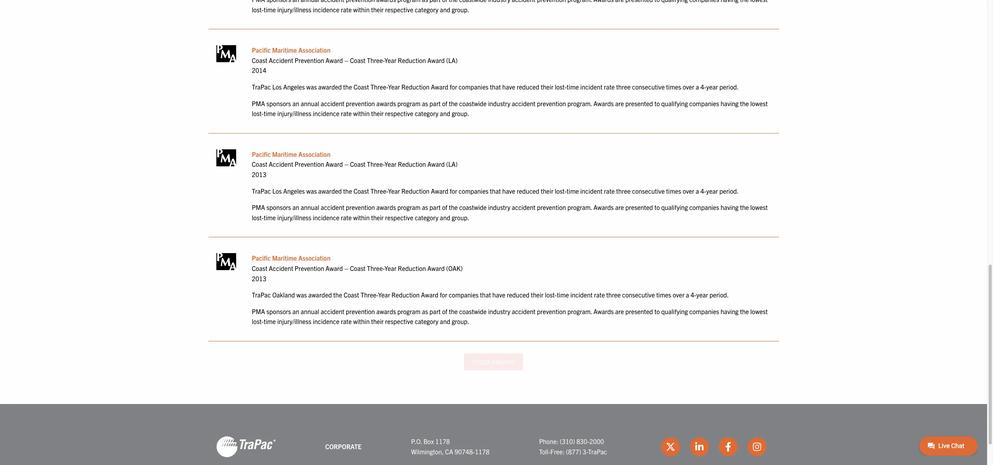 Task type: locate. For each thing, give the bounding box(es) containing it.
year inside pacific maritime association coast accident prevention award – coast three-year reduction award (la) 2013
[[385, 160, 397, 168]]

to for pacific maritime association coast accident prevention award – coast three-year reduction award (la) 2014
[[655, 99, 660, 107]]

3 of from the top
[[442, 203, 448, 211]]

category
[[415, 5, 439, 13], [415, 110, 439, 117], [415, 214, 439, 222], [415, 318, 439, 326]]

3 presented from the top
[[626, 203, 653, 211]]

1 horizontal spatial 1178
[[475, 448, 490, 456]]

3 – from the top
[[345, 264, 349, 272]]

association
[[299, 46, 331, 54], [299, 150, 331, 158], [299, 254, 331, 262]]

3 as from the top
[[422, 203, 428, 211]]

time
[[264, 5, 276, 13], [567, 83, 579, 91], [264, 110, 276, 117], [567, 187, 579, 195], [264, 214, 276, 222], [557, 291, 569, 299], [264, 318, 276, 326]]

respective for pacific maritime association coast accident prevention award – coast three-year reduction award (la) 2013
[[385, 214, 414, 222]]

4 awards from the top
[[377, 308, 396, 316]]

2 vertical spatial over
[[673, 291, 685, 299]]

1 vertical spatial angeles
[[283, 187, 305, 195]]

companies
[[690, 0, 720, 3], [459, 83, 489, 91], [690, 99, 720, 107], [459, 187, 489, 195], [690, 203, 720, 211], [449, 291, 479, 299], [690, 308, 720, 316]]

3 incidence from the top
[[313, 214, 340, 222]]

association inside pacific maritime association coast accident prevention award – coast three-year reduction award (oak) 2013
[[299, 254, 331, 262]]

3 association from the top
[[299, 254, 331, 262]]

0 vertical spatial have
[[503, 83, 516, 91]]

2 (la) from the top
[[446, 160, 458, 168]]

have
[[503, 83, 516, 91], [503, 187, 516, 195], [493, 291, 506, 299]]

1 vertical spatial incident
[[581, 187, 603, 195]]

program. for pacific maritime association coast accident prevention award – coast three-year reduction award (la) 2014
[[568, 99, 593, 107]]

and for pacific maritime association coast accident prevention award – coast three-year reduction award (la) 2013
[[440, 214, 451, 222]]

3 pacific from the top
[[252, 254, 271, 262]]

3 group. from the top
[[452, 214, 470, 222]]

2 prevention from the top
[[295, 160, 324, 168]]

pma for pacific maritime association coast accident prevention award – coast three-year reduction award (oak) 2013
[[252, 308, 265, 316]]

of for pacific maritime association coast accident prevention award – coast three-year reduction award (la) 2014
[[442, 99, 448, 107]]

annual
[[301, 0, 319, 3], [301, 99, 319, 107], [301, 203, 319, 211], [301, 308, 319, 316]]

0 vertical spatial pacific
[[252, 46, 271, 54]]

4 group. from the top
[[452, 318, 470, 326]]

(310)
[[560, 438, 575, 446]]

3 are from the top
[[616, 203, 624, 211]]

1 vertical spatial trapac los angeles was awarded the coast three-year reduction award for companies that have reduced their lost-time incident rate three consecutive times over a 4-year period.
[[252, 187, 739, 195]]

2 and from the top
[[440, 110, 451, 117]]

period. for pacific maritime association coast accident prevention award – coast three-year reduction award (la) 2013
[[720, 187, 739, 195]]

1 accident from the top
[[269, 56, 293, 64]]

2 vertical spatial times
[[657, 291, 672, 299]]

of for pacific maritime association coast accident prevention award – coast three-year reduction award (la) 2013
[[442, 203, 448, 211]]

4 incidence from the top
[[313, 318, 340, 326]]

maritime
[[272, 46, 297, 54], [272, 150, 297, 158], [272, 254, 297, 262]]

lowest
[[751, 0, 768, 3], [751, 99, 768, 107], [751, 203, 768, 211], [751, 308, 768, 316]]

angeles for 2013
[[283, 187, 305, 195]]

3 qualifying from the top
[[662, 203, 688, 211]]

year for pacific maritime association coast accident prevention award – coast three-year reduction award (la) 2014
[[707, 83, 718, 91]]

2 vertical spatial –
[[345, 264, 349, 272]]

to
[[655, 0, 660, 3], [655, 99, 660, 107], [655, 203, 660, 211], [655, 308, 660, 316]]

4 pma sponsors an annual accident prevention awards program as part of the coastwide industry accident prevention program. awards are presented to qualifying companies having the lowest lost-time injury/illness incidence rate within their respective category and group. from the top
[[252, 308, 768, 326]]

4 within from the top
[[353, 318, 370, 326]]

0 vertical spatial reduced
[[517, 83, 540, 91]]

1 industry from the top
[[488, 0, 511, 3]]

three
[[617, 83, 631, 91], [617, 187, 631, 195], [607, 291, 621, 299]]

reduction
[[398, 56, 426, 64], [402, 83, 430, 91], [398, 160, 426, 168], [402, 187, 430, 195], [398, 264, 426, 272], [392, 291, 420, 299]]

1 los from the top
[[272, 83, 282, 91]]

ca
[[445, 448, 453, 456]]

1 vertical spatial 4-
[[701, 187, 707, 195]]

1 prevention from the top
[[295, 56, 324, 64]]

that for pacific maritime association coast accident prevention award – coast three-year reduction award (la) 2013
[[490, 187, 501, 195]]

4 program from the top
[[398, 308, 421, 316]]

0 vertical spatial angeles
[[283, 83, 305, 91]]

2 association from the top
[[299, 150, 331, 158]]

–
[[345, 56, 349, 64], [345, 160, 349, 168], [345, 264, 349, 272]]

1 incidence from the top
[[313, 5, 340, 13]]

1 as from the top
[[422, 0, 428, 3]]

2 – from the top
[[345, 160, 349, 168]]

1 vertical spatial for
[[450, 187, 457, 195]]

prevention
[[346, 0, 375, 3], [537, 0, 566, 3], [346, 99, 375, 107], [537, 99, 566, 107], [346, 203, 375, 211], [537, 203, 566, 211], [346, 308, 375, 316], [537, 308, 566, 316]]

1 and from the top
[[440, 5, 451, 13]]

footer containing p.o. box 1178
[[0, 404, 988, 466]]

three-
[[367, 56, 385, 64], [371, 83, 388, 91], [367, 160, 385, 168], [371, 187, 388, 195], [367, 264, 385, 272], [361, 291, 378, 299]]

2 an from the top
[[293, 99, 299, 107]]

industry
[[488, 0, 511, 3], [488, 99, 511, 107], [488, 203, 511, 211], [488, 308, 511, 316]]

los
[[272, 83, 282, 91], [272, 187, 282, 195]]

reduction inside pacific maritime association coast accident prevention award – coast three-year reduction award (oak) 2013
[[398, 264, 426, 272]]

4 industry from the top
[[488, 308, 511, 316]]

program. for pacific maritime association coast accident prevention award – coast three-year reduction award (la) 2013
[[568, 203, 593, 211]]

(la)
[[446, 56, 458, 64], [446, 160, 458, 168]]

3 to from the top
[[655, 203, 660, 211]]

0 vertical spatial period.
[[720, 83, 739, 91]]

times
[[667, 83, 682, 91], [667, 187, 682, 195], [657, 291, 672, 299]]

2 vertical spatial was
[[297, 291, 307, 299]]

phone: (310) 830-2000 toll-free: (877) 3-trapac
[[539, 438, 607, 456]]

2013 inside pacific maritime association coast accident prevention award – coast three-year reduction award (la) 2013
[[252, 171, 267, 178]]

lost-
[[252, 5, 264, 13], [555, 83, 567, 91], [252, 110, 264, 117], [555, 187, 567, 195], [252, 214, 264, 222], [545, 291, 557, 299], [252, 318, 264, 326]]

1 vertical spatial period.
[[720, 187, 739, 195]]

1 vertical spatial that
[[490, 187, 501, 195]]

pacific
[[252, 46, 271, 54], [252, 150, 271, 158], [252, 254, 271, 262]]

of
[[442, 0, 448, 3], [442, 99, 448, 107], [442, 203, 448, 211], [442, 308, 448, 316]]

1 maritime from the top
[[272, 46, 297, 54]]

older
[[472, 358, 491, 366]]

1178 right ca
[[475, 448, 490, 456]]

reduced
[[517, 83, 540, 91], [517, 187, 540, 195], [507, 291, 530, 299]]

2013
[[252, 171, 267, 178], [252, 275, 267, 283]]

footer
[[0, 404, 988, 466]]

maritime inside pacific maritime association coast accident prevention award – coast three-year reduction award (oak) 2013
[[272, 254, 297, 262]]

4 annual from the top
[[301, 308, 319, 316]]

1 vertical spatial accident
[[269, 160, 293, 168]]

award
[[326, 56, 343, 64], [428, 56, 445, 64], [431, 83, 449, 91], [326, 160, 343, 168], [428, 160, 445, 168], [431, 187, 449, 195], [326, 264, 343, 272], [428, 264, 445, 272], [421, 291, 439, 299]]

for for pacific maritime association coast accident prevention award – coast three-year reduction award (la) 2013
[[450, 187, 457, 195]]

2 vertical spatial for
[[440, 291, 448, 299]]

0 vertical spatial trapac los angeles was awarded the coast three-year reduction award for companies that have reduced their lost-time incident rate three consecutive times over a 4-year period.
[[252, 83, 739, 91]]

2 program. from the top
[[568, 99, 593, 107]]

presented for pacific maritime association coast accident prevention award – coast three-year reduction award (oak) 2013
[[626, 308, 653, 316]]

annual for pacific maritime association coast accident prevention award – coast three-year reduction award (la) 2014
[[301, 99, 319, 107]]

for
[[450, 83, 457, 91], [450, 187, 457, 195], [440, 291, 448, 299]]

association inside pacific maritime association coast accident prevention award – coast three-year reduction award (la) 2014
[[299, 46, 331, 54]]

free:
[[551, 448, 565, 456]]

0 vertical spatial –
[[345, 56, 349, 64]]

1178 up ca
[[436, 438, 450, 446]]

year
[[385, 56, 397, 64], [388, 83, 400, 91], [385, 160, 397, 168], [388, 187, 400, 195], [385, 264, 397, 272], [378, 291, 390, 299]]

3 coastwide from the top
[[459, 203, 487, 211]]

consecutive for pacific maritime association coast accident prevention award – coast three-year reduction award (la) 2014
[[632, 83, 665, 91]]

1 vertical spatial year
[[707, 187, 718, 195]]

2 accident from the top
[[269, 160, 293, 168]]

having for pacific maritime association coast accident prevention award – coast three-year reduction award (la) 2014
[[721, 99, 739, 107]]

sponsors
[[267, 0, 291, 3], [267, 99, 291, 107], [267, 203, 291, 211], [267, 308, 291, 316]]

sponsors for pacific maritime association coast accident prevention award – coast three-year reduction award (la) 2013
[[267, 203, 291, 211]]

trapac for pacific maritime association coast accident prevention award – coast three-year reduction award (la) 2014
[[252, 83, 271, 91]]

2 annual from the top
[[301, 99, 319, 107]]

their
[[371, 5, 384, 13], [541, 83, 554, 91], [371, 110, 384, 117], [541, 187, 554, 195], [371, 214, 384, 222], [531, 291, 544, 299], [371, 318, 384, 326]]

pma sponsors an annual accident prevention awards program as part of the coastwide industry accident prevention program. awards are presented to qualifying companies having the lowest lost-time injury/illness incidence rate within their respective category and group. for pacific maritime association coast accident prevention award – coast three-year reduction award (la) 2013
[[252, 203, 768, 222]]

box
[[424, 438, 434, 446]]

2 vertical spatial prevention
[[295, 264, 324, 272]]

1 respective from the top
[[385, 5, 414, 13]]

incident
[[581, 83, 603, 91], [581, 187, 603, 195], [571, 291, 593, 299]]

pacific maritime association coast accident prevention award – coast three-year reduction award (la) 2014
[[252, 46, 458, 74]]

1 vertical spatial times
[[667, 187, 682, 195]]

reduction inside pacific maritime association coast accident prevention award – coast three-year reduction award (la) 2013
[[398, 160, 426, 168]]

group.
[[452, 5, 470, 13], [452, 110, 470, 117], [452, 214, 470, 222], [452, 318, 470, 326]]

respective for pacific maritime association coast accident prevention award – coast three-year reduction award (oak) 2013
[[385, 318, 414, 326]]

corporate
[[325, 443, 362, 451]]

2 pma from the top
[[252, 99, 265, 107]]

injury/illness for pacific maritime association coast accident prevention award – coast three-year reduction award (oak) 2013
[[277, 318, 312, 326]]

(la) for pacific maritime association coast accident prevention award – coast three-year reduction award (la) 2013
[[446, 160, 458, 168]]

trapac los angeles was awarded the coast three-year reduction award for companies that have reduced their lost-time incident rate three consecutive times over a 4-year period.
[[252, 83, 739, 91], [252, 187, 739, 195]]

830-
[[577, 438, 590, 446]]

having
[[721, 0, 739, 3], [721, 99, 739, 107], [721, 203, 739, 211], [721, 308, 739, 316]]

coastwide
[[459, 0, 487, 3], [459, 99, 487, 107], [459, 203, 487, 211], [459, 308, 487, 316]]

4 program. from the top
[[568, 308, 593, 316]]

– inside pacific maritime association coast accident prevention award – coast three-year reduction award (oak) 2013
[[345, 264, 349, 272]]

(oak)
[[446, 264, 463, 272]]

– inside pacific maritime association coast accident prevention award – coast three-year reduction award (la) 2013
[[345, 160, 349, 168]]

0 vertical spatial over
[[683, 83, 695, 91]]

are for pacific maritime association coast accident prevention award – coast three-year reduction award (la) 2013
[[616, 203, 624, 211]]

coast
[[252, 56, 268, 64], [350, 56, 366, 64], [354, 83, 369, 91], [252, 160, 268, 168], [350, 160, 366, 168], [354, 187, 369, 195], [252, 264, 268, 272], [350, 264, 366, 272], [344, 291, 359, 299]]

program
[[398, 0, 421, 3], [398, 99, 421, 107], [398, 203, 421, 211], [398, 308, 421, 316]]

3 pma sponsors an annual accident prevention awards program as part of the coastwide industry accident prevention program. awards are presented to qualifying companies having the lowest lost-time injury/illness incidence rate within their respective category and group. from the top
[[252, 203, 768, 222]]

pacific inside pacific maritime association coast accident prevention award – coast three-year reduction award (oak) 2013
[[252, 254, 271, 262]]

awards
[[594, 0, 614, 3], [594, 99, 614, 107], [594, 203, 614, 211], [594, 308, 614, 316], [492, 358, 516, 366]]

accident inside pacific maritime association coast accident prevention award – coast three-year reduction award (la) 2014
[[269, 56, 293, 64]]

0 vertical spatial prevention
[[295, 56, 324, 64]]

0 vertical spatial consecutive
[[632, 83, 665, 91]]

0 vertical spatial maritime
[[272, 46, 297, 54]]

2 of from the top
[[442, 99, 448, 107]]

– inside pacific maritime association coast accident prevention award – coast three-year reduction award (la) 2014
[[345, 56, 349, 64]]

maritime inside pacific maritime association coast accident prevention award – coast three-year reduction award (la) 2014
[[272, 46, 297, 54]]

association for pacific maritime association coast accident prevention award – coast three-year reduction award (oak) 2013
[[299, 254, 331, 262]]

pma sponsors an annual accident prevention awards program as part of the coastwide industry accident prevention program. awards are presented to qualifying companies having the lowest lost-time injury/illness incidence rate within their respective category and group. for pacific maritime association coast accident prevention award – coast three-year reduction award (oak) 2013
[[252, 308, 768, 326]]

awards for pacific maritime association coast accident prevention award – coast three-year reduction award (la) 2013
[[594, 203, 614, 211]]

that for pacific maritime association coast accident prevention award – coast three-year reduction award (la) 2014
[[490, 83, 501, 91]]

2 as from the top
[[422, 99, 428, 107]]

prevention inside pacific maritime association coast accident prevention award – coast three-year reduction award (la) 2013
[[295, 160, 324, 168]]

incidence for pacific maritime association coast accident prevention award – coast three-year reduction award (oak) 2013
[[313, 318, 340, 326]]

1 category from the top
[[415, 5, 439, 13]]

2 vertical spatial accident
[[269, 264, 293, 272]]

pacific inside pacific maritime association coast accident prevention award – coast three-year reduction award (la) 2013
[[252, 150, 271, 158]]

4 as from the top
[[422, 308, 428, 316]]

1 vertical spatial los
[[272, 187, 282, 195]]

awards
[[377, 0, 396, 3], [377, 99, 396, 107], [377, 203, 396, 211], [377, 308, 396, 316]]

industry for pacific maritime association coast accident prevention award – coast three-year reduction award (la) 2014
[[488, 99, 511, 107]]

was for 2014
[[307, 83, 317, 91]]

1 lowest from the top
[[751, 0, 768, 3]]

1 injury/illness from the top
[[277, 5, 312, 13]]

2 coastwide from the top
[[459, 99, 487, 107]]

maritime for pacific maritime association coast accident prevention award – coast three-year reduction award (oak) 2013
[[272, 254, 297, 262]]

4 to from the top
[[655, 308, 660, 316]]

pma
[[252, 0, 265, 3], [252, 99, 265, 107], [252, 203, 265, 211], [252, 308, 265, 316]]

accident inside pacific maritime association coast accident prevention award – coast three-year reduction award (la) 2013
[[269, 160, 293, 168]]

2 lowest from the top
[[751, 99, 768, 107]]

times for pacific maritime association coast accident prevention award – coast three-year reduction award (la) 2014
[[667, 83, 682, 91]]

presented
[[626, 0, 653, 3], [626, 99, 653, 107], [626, 203, 653, 211], [626, 308, 653, 316]]

3 accident from the top
[[269, 264, 293, 272]]

2 within from the top
[[353, 110, 370, 117]]

3 annual from the top
[[301, 203, 319, 211]]

(la) inside pacific maritime association coast accident prevention award – coast three-year reduction award (la) 2013
[[446, 160, 458, 168]]

(la) inside pacific maritime association coast accident prevention award – coast three-year reduction award (la) 2014
[[446, 56, 458, 64]]

3 program. from the top
[[568, 203, 593, 211]]

2 respective from the top
[[385, 110, 414, 117]]

three for pacific maritime association coast accident prevention award – coast three-year reduction award (la) 2014
[[617, 83, 631, 91]]

0 vertical spatial that
[[490, 83, 501, 91]]

3 having from the top
[[721, 203, 739, 211]]

0 vertical spatial was
[[307, 83, 317, 91]]

year inside pacific maritime association coast accident prevention award – coast three-year reduction award (la) 2014
[[385, 56, 397, 64]]

1 vertical spatial a
[[696, 187, 700, 195]]

are for pacific maritime association coast accident prevention award – coast three-year reduction award (oak) 2013
[[616, 308, 624, 316]]

3 awards from the top
[[377, 203, 396, 211]]

prevention inside pacific maritime association coast accident prevention award – coast three-year reduction award (la) 2014
[[295, 56, 324, 64]]

1 vertical spatial (la)
[[446, 160, 458, 168]]

accident
[[321, 0, 345, 3], [512, 0, 536, 3], [321, 99, 345, 107], [512, 99, 536, 107], [321, 203, 345, 211], [512, 203, 536, 211], [321, 308, 345, 316], [512, 308, 536, 316]]

0 vertical spatial awarded
[[318, 83, 342, 91]]

maritime for pacific maritime association coast accident prevention award – coast three-year reduction award (la) 2014
[[272, 46, 297, 54]]

prevention for pacific maritime association coast accident prevention award – coast three-year reduction award (oak) 2013
[[295, 264, 324, 272]]

1 vertical spatial was
[[307, 187, 317, 195]]

2 trapac los angeles was awarded the coast three-year reduction award for companies that have reduced their lost-time incident rate three consecutive times over a 4-year period. from the top
[[252, 187, 739, 195]]

was
[[307, 83, 317, 91], [307, 187, 317, 195], [297, 291, 307, 299]]

1 an from the top
[[293, 0, 299, 3]]

2 vertical spatial a
[[686, 291, 690, 299]]

3 part from the top
[[430, 203, 441, 211]]

4- for pacific maritime association coast accident prevention award – coast three-year reduction award (la) 2013
[[701, 187, 707, 195]]

for for pacific maritime association coast accident prevention award – coast three-year reduction award (la) 2014
[[450, 83, 457, 91]]

as for pacific maritime association coast accident prevention award – coast three-year reduction award (la) 2013
[[422, 203, 428, 211]]

angeles
[[283, 83, 305, 91], [283, 187, 305, 195]]

accident for pacific maritime association coast accident prevention award – coast three-year reduction award (la) 2013
[[269, 160, 293, 168]]

year
[[707, 83, 718, 91], [707, 187, 718, 195], [697, 291, 709, 299]]

1 2013 from the top
[[252, 171, 267, 178]]

2 vertical spatial three
[[607, 291, 621, 299]]

prevention
[[295, 56, 324, 64], [295, 160, 324, 168], [295, 264, 324, 272]]

1 pma sponsors an annual accident prevention awards program as part of the coastwide industry accident prevention program. awards are presented to qualifying companies having the lowest lost-time injury/illness incidence rate within their respective category and group. from the top
[[252, 0, 768, 13]]

a for pacific maritime association coast accident prevention award – coast three-year reduction award (la) 2014
[[696, 83, 700, 91]]

accident for pacific maritime association coast accident prevention award – coast three-year reduction award (la) 2014
[[269, 56, 293, 64]]

qualifying for pacific maritime association coast accident prevention award – coast three-year reduction award (oak) 2013
[[662, 308, 688, 316]]

0 vertical spatial 4-
[[701, 83, 707, 91]]

2 vertical spatial association
[[299, 254, 331, 262]]

2000
[[590, 438, 604, 446]]

1 vertical spatial maritime
[[272, 150, 297, 158]]

1 to from the top
[[655, 0, 660, 3]]

2013 inside pacific maritime association coast accident prevention award – coast three-year reduction award (oak) 2013
[[252, 275, 267, 283]]

0 vertical spatial association
[[299, 46, 331, 54]]

4-
[[701, 83, 707, 91], [701, 187, 707, 195], [691, 291, 697, 299]]

4 pma from the top
[[252, 308, 265, 316]]

2 vertical spatial maritime
[[272, 254, 297, 262]]

2 maritime from the top
[[272, 150, 297, 158]]

2 qualifying from the top
[[662, 99, 688, 107]]

4 respective from the top
[[385, 318, 414, 326]]

0 vertical spatial 2013
[[252, 171, 267, 178]]

pma sponsors an annual accident prevention awards program as part of the coastwide industry accident prevention program. awards are presented to qualifying companies having the lowest lost-time injury/illness incidence rate within their respective category and group.
[[252, 0, 768, 13], [252, 99, 768, 117], [252, 203, 768, 222], [252, 308, 768, 326]]

2 sponsors from the top
[[267, 99, 291, 107]]

3 respective from the top
[[385, 214, 414, 222]]

4 injury/illness from the top
[[277, 318, 312, 326]]

accident
[[269, 56, 293, 64], [269, 160, 293, 168], [269, 264, 293, 272]]

group. for pacific maritime association coast accident prevention award – coast three-year reduction award (oak) 2013
[[452, 318, 470, 326]]

0 vertical spatial los
[[272, 83, 282, 91]]

consecutive for pacific maritime association coast accident prevention award – coast three-year reduction award (la) 2013
[[632, 187, 665, 195]]

awarded
[[318, 83, 342, 91], [318, 187, 342, 195], [309, 291, 332, 299]]

period. for pacific maritime association coast accident prevention award – coast three-year reduction award (la) 2014
[[720, 83, 739, 91]]

1 pma from the top
[[252, 0, 265, 3]]

3 industry from the top
[[488, 203, 511, 211]]

0 vertical spatial a
[[696, 83, 700, 91]]

2 are from the top
[[616, 99, 624, 107]]

0 horizontal spatial 1178
[[436, 438, 450, 446]]

1 vertical spatial consecutive
[[632, 187, 665, 195]]

accident inside pacific maritime association coast accident prevention award – coast three-year reduction award (oak) 2013
[[269, 264, 293, 272]]

4 category from the top
[[415, 318, 439, 326]]

a
[[696, 83, 700, 91], [696, 187, 700, 195], [686, 291, 690, 299]]

2 los from the top
[[272, 187, 282, 195]]

1 vertical spatial –
[[345, 160, 349, 168]]

2 program from the top
[[398, 99, 421, 107]]

3 sponsors from the top
[[267, 203, 291, 211]]

within for pacific maritime association coast accident prevention award – coast three-year reduction award (oak) 2013
[[353, 318, 370, 326]]

3 prevention from the top
[[295, 264, 324, 272]]

consecutive
[[632, 83, 665, 91], [632, 187, 665, 195], [623, 291, 655, 299]]

0 vertical spatial accident
[[269, 56, 293, 64]]

maritime inside pacific maritime association coast accident prevention award – coast three-year reduction award (la) 2013
[[272, 150, 297, 158]]

year inside pacific maritime association coast accident prevention award – coast three-year reduction award (oak) 2013
[[385, 264, 397, 272]]

4 and from the top
[[440, 318, 451, 326]]

1 vertical spatial pacific
[[252, 150, 271, 158]]

2013 for pacific maritime association coast accident prevention award – coast three-year reduction award (la) 2013
[[252, 171, 267, 178]]

pacific for pacific maritime association coast accident prevention award – coast three-year reduction award (la) 2014
[[252, 46, 271, 54]]

1 vertical spatial reduced
[[517, 187, 540, 195]]

program.
[[568, 0, 593, 3], [568, 99, 593, 107], [568, 203, 593, 211], [568, 308, 593, 316]]

part for pacific maritime association coast accident prevention award – coast three-year reduction award (la) 2013
[[430, 203, 441, 211]]

annual for pacific maritime association coast accident prevention award – coast three-year reduction award (la) 2013
[[301, 203, 319, 211]]

1 vertical spatial awarded
[[318, 187, 342, 195]]

2 injury/illness from the top
[[277, 110, 312, 117]]

part
[[430, 0, 441, 3], [430, 99, 441, 107], [430, 203, 441, 211], [430, 308, 441, 316]]

the
[[449, 0, 458, 3], [741, 0, 749, 3], [343, 83, 352, 91], [449, 99, 458, 107], [741, 99, 749, 107], [343, 187, 352, 195], [449, 203, 458, 211], [741, 203, 749, 211], [334, 291, 342, 299], [449, 308, 458, 316], [741, 308, 749, 316]]

2 part from the top
[[430, 99, 441, 107]]

association inside pacific maritime association coast accident prevention award – coast three-year reduction award (la) 2013
[[299, 150, 331, 158]]

1 vertical spatial 2013
[[252, 275, 267, 283]]

1 association from the top
[[299, 46, 331, 54]]

4 lowest from the top
[[751, 308, 768, 316]]

1 angeles from the top
[[283, 83, 305, 91]]

within
[[353, 5, 370, 13], [353, 110, 370, 117], [353, 214, 370, 222], [353, 318, 370, 326]]

and
[[440, 5, 451, 13], [440, 110, 451, 117], [440, 214, 451, 222], [440, 318, 451, 326]]

prevention for pacific maritime association coast accident prevention award – coast three-year reduction award (la) 2013
[[295, 160, 324, 168]]

2 category from the top
[[415, 110, 439, 117]]

prevention inside pacific maritime association coast accident prevention award – coast three-year reduction award (oak) 2013
[[295, 264, 324, 272]]

2 pma sponsors an annual accident prevention awards program as part of the coastwide industry accident prevention program. awards are presented to qualifying companies having the lowest lost-time injury/illness incidence rate within their respective category and group. from the top
[[252, 99, 768, 117]]

0 vertical spatial for
[[450, 83, 457, 91]]

3 within from the top
[[353, 214, 370, 222]]

– for pacific maritime association coast accident prevention award – coast three-year reduction award (oak) 2013
[[345, 264, 349, 272]]

2 vertical spatial consecutive
[[623, 291, 655, 299]]

3 program from the top
[[398, 203, 421, 211]]

2 vertical spatial pacific
[[252, 254, 271, 262]]

rate
[[341, 5, 352, 13], [604, 83, 615, 91], [341, 110, 352, 117], [604, 187, 615, 195], [341, 214, 352, 222], [594, 291, 605, 299], [341, 318, 352, 326]]

injury/illness for pacific maritime association coast accident prevention award – coast three-year reduction award (la) 2014
[[277, 110, 312, 117]]

incidence
[[313, 5, 340, 13], [313, 110, 340, 117], [313, 214, 340, 222], [313, 318, 340, 326]]

1 vertical spatial have
[[503, 187, 516, 195]]

coastwide for pacific maritime association coast accident prevention award – coast three-year reduction award (oak) 2013
[[459, 308, 487, 316]]

respective
[[385, 5, 414, 13], [385, 110, 414, 117], [385, 214, 414, 222], [385, 318, 414, 326]]

over
[[683, 83, 695, 91], [683, 187, 695, 195], [673, 291, 685, 299]]

0 vertical spatial (la)
[[446, 56, 458, 64]]

presented for pacific maritime association coast accident prevention award – coast three-year reduction award (la) 2014
[[626, 99, 653, 107]]

period.
[[720, 83, 739, 91], [720, 187, 739, 195], [710, 291, 729, 299]]

2 to from the top
[[655, 99, 660, 107]]

0 vertical spatial year
[[707, 83, 718, 91]]

1 trapac los angeles was awarded the coast three-year reduction award for companies that have reduced their lost-time incident rate three consecutive times over a 4-year period. from the top
[[252, 83, 739, 91]]

pacific for pacific maritime association coast accident prevention award – coast three-year reduction award (la) 2013
[[252, 150, 271, 158]]

4 an from the top
[[293, 308, 299, 316]]

los for 2013
[[272, 187, 282, 195]]

awarded right oakland
[[309, 291, 332, 299]]

1178
[[436, 438, 450, 446], [475, 448, 490, 456]]

0 vertical spatial three
[[617, 83, 631, 91]]

qualifying
[[662, 0, 688, 3], [662, 99, 688, 107], [662, 203, 688, 211], [662, 308, 688, 316]]

awarded down pacific maritime association coast accident prevention award – coast three-year reduction award (la) 2014
[[318, 83, 342, 91]]

are
[[616, 0, 624, 3], [616, 99, 624, 107], [616, 203, 624, 211], [616, 308, 624, 316]]

as
[[422, 0, 428, 3], [422, 99, 428, 107], [422, 203, 428, 211], [422, 308, 428, 316]]

that
[[490, 83, 501, 91], [490, 187, 501, 195], [480, 291, 491, 299]]

trapac los angeles was awarded the coast three-year reduction award for companies that have reduced their lost-time incident rate three consecutive times over a 4-year period. for pacific maritime association coast accident prevention award – coast three-year reduction award (la) 2013
[[252, 187, 739, 195]]

injury/illness
[[277, 5, 312, 13], [277, 110, 312, 117], [277, 214, 312, 222], [277, 318, 312, 326]]

an for pacific maritime association coast accident prevention award – coast three-year reduction award (la) 2013
[[293, 203, 299, 211]]

1 vertical spatial over
[[683, 187, 695, 195]]

(877)
[[566, 448, 582, 456]]

2 pacific from the top
[[252, 150, 271, 158]]

0 vertical spatial incident
[[581, 83, 603, 91]]

0 vertical spatial times
[[667, 83, 682, 91]]

4 presented from the top
[[626, 308, 653, 316]]

an
[[293, 0, 299, 3], [293, 99, 299, 107], [293, 203, 299, 211], [293, 308, 299, 316]]

trapac
[[252, 83, 271, 91], [252, 187, 271, 195], [252, 291, 271, 299], [588, 448, 607, 456]]

awarded down pacific maritime association coast accident prevention award – coast three-year reduction award (la) 2013
[[318, 187, 342, 195]]

a for pacific maritime association coast accident prevention award – coast three-year reduction award (la) 2013
[[696, 187, 700, 195]]

was for 2013
[[307, 187, 317, 195]]

1 vertical spatial association
[[299, 150, 331, 158]]

pacific inside pacific maritime association coast accident prevention award – coast three-year reduction award (la) 2014
[[252, 46, 271, 54]]

coastwide for pacific maritime association coast accident prevention award – coast three-year reduction award (la) 2014
[[459, 99, 487, 107]]

1 vertical spatial three
[[617, 187, 631, 195]]

three- inside pacific maritime association coast accident prevention award – coast three-year reduction award (la) 2013
[[367, 160, 385, 168]]

maritime for pacific maritime association coast accident prevention award – coast three-year reduction award (la) 2013
[[272, 150, 297, 158]]

group. for pacific maritime association coast accident prevention award – coast three-year reduction award (la) 2013
[[452, 214, 470, 222]]

1 vertical spatial prevention
[[295, 160, 324, 168]]



Task type: vqa. For each thing, say whether or not it's contained in the screenshot.
as
yes



Task type: describe. For each thing, give the bounding box(es) containing it.
lowest for pacific maritime association coast accident prevention award – coast three-year reduction award (la) 2014
[[751, 99, 768, 107]]

times for pacific maritime association coast accident prevention award – coast three-year reduction award (la) 2013
[[667, 187, 682, 195]]

three- inside pacific maritime association coast accident prevention award – coast three-year reduction award (oak) 2013
[[367, 264, 385, 272]]

coastwide for pacific maritime association coast accident prevention award – coast three-year reduction award (la) 2013
[[459, 203, 487, 211]]

presented for pacific maritime association coast accident prevention award – coast three-year reduction award (la) 2013
[[626, 203, 653, 211]]

pacific maritime association coast accident prevention award – coast three-year reduction award (la) 2013
[[252, 150, 458, 178]]

1 annual from the top
[[301, 0, 319, 3]]

1 presented from the top
[[626, 0, 653, 3]]

2 vertical spatial 4-
[[691, 291, 697, 299]]

respective for pacific maritime association coast accident prevention award – coast three-year reduction award (la) 2014
[[385, 110, 414, 117]]

1 qualifying from the top
[[662, 0, 688, 3]]

90748-
[[455, 448, 475, 456]]

p.o. box 1178 wilmington, ca 90748-1178
[[411, 438, 490, 456]]

qualifying for pacific maritime association coast accident prevention award – coast three-year reduction award (la) 2014
[[662, 99, 688, 107]]

have for pacific maritime association coast accident prevention award – coast three-year reduction award (la) 2013
[[503, 187, 516, 195]]

1 part from the top
[[430, 0, 441, 3]]

– for pacific maritime association coast accident prevention award – coast three-year reduction award (la) 2013
[[345, 160, 349, 168]]

part for pacific maritime association coast accident prevention award – coast three-year reduction award (la) 2014
[[430, 99, 441, 107]]

(la) for pacific maritime association coast accident prevention award – coast three-year reduction award (la) 2014
[[446, 56, 458, 64]]

phone:
[[539, 438, 559, 446]]

1 sponsors from the top
[[267, 0, 291, 3]]

to for pacific maritime association coast accident prevention award – coast three-year reduction award (la) 2013
[[655, 203, 660, 211]]

accident for pacific maritime association coast accident prevention award – coast three-year reduction award (oak) 2013
[[269, 264, 293, 272]]

awards inside button
[[492, 358, 516, 366]]

pma for pacific maritime association coast accident prevention award – coast three-year reduction award (la) 2014
[[252, 99, 265, 107]]

incidence for pacific maritime association coast accident prevention award – coast three-year reduction award (la) 2014
[[313, 110, 340, 117]]

4- for pacific maritime association coast accident prevention award – coast three-year reduction award (la) 2014
[[701, 83, 707, 91]]

program for pacific maritime association coast accident prevention award – coast three-year reduction award (la) 2013
[[398, 203, 421, 211]]

1 awards from the top
[[377, 0, 396, 3]]

trapac oakland was awarded the coast three-year reduction award for companies that have reduced their lost-time incident rate three consecutive times over a 4-year period.
[[252, 291, 729, 299]]

corporate image
[[216, 436, 276, 458]]

awards for pacific maritime association coast accident prevention award – coast three-year reduction award (la) 2014
[[377, 99, 396, 107]]

2 vertical spatial awarded
[[309, 291, 332, 299]]

category for pacific maritime association coast accident prevention award – coast three-year reduction award (oak) 2013
[[415, 318, 439, 326]]

awarded for 2013
[[318, 187, 342, 195]]

annual for pacific maritime association coast accident prevention award – coast three-year reduction award (oak) 2013
[[301, 308, 319, 316]]

1 program from the top
[[398, 0, 421, 3]]

– for pacific maritime association coast accident prevention award – coast three-year reduction award (la) 2014
[[345, 56, 349, 64]]

trapac for pacific maritime association coast accident prevention award – coast three-year reduction award (la) 2013
[[252, 187, 271, 195]]

to for pacific maritime association coast accident prevention award – coast three-year reduction award (oak) 2013
[[655, 308, 660, 316]]

having for pacific maritime association coast accident prevention award – coast three-year reduction award (la) 2013
[[721, 203, 739, 211]]

reduced for pacific maritime association coast accident prevention award – coast three-year reduction award (la) 2013
[[517, 187, 540, 195]]

industry for pacific maritime association coast accident prevention award – coast three-year reduction award (oak) 2013
[[488, 308, 511, 316]]

reduced for pacific maritime association coast accident prevention award – coast three-year reduction award (la) 2014
[[517, 83, 540, 91]]

2 vertical spatial have
[[493, 291, 506, 299]]

lowest for pacific maritime association coast accident prevention award – coast three-year reduction award (oak) 2013
[[751, 308, 768, 316]]

having for pacific maritime association coast accident prevention award – coast three-year reduction award (oak) 2013
[[721, 308, 739, 316]]

2 vertical spatial year
[[697, 291, 709, 299]]

association for pacific maritime association coast accident prevention award – coast three-year reduction award (la) 2014
[[299, 46, 331, 54]]

2 vertical spatial reduced
[[507, 291, 530, 299]]

sponsors for pacific maritime association coast accident prevention award – coast three-year reduction award (la) 2014
[[267, 99, 291, 107]]

trapac inside phone: (310) 830-2000 toll-free: (877) 3-trapac
[[588, 448, 607, 456]]

lowest for pacific maritime association coast accident prevention award – coast three-year reduction award (la) 2013
[[751, 203, 768, 211]]

pacific for pacific maritime association coast accident prevention award – coast three-year reduction award (oak) 2013
[[252, 254, 271, 262]]

1 having from the top
[[721, 0, 739, 3]]

program. for pacific maritime association coast accident prevention award – coast three-year reduction award (oak) 2013
[[568, 308, 593, 316]]

los for 2014
[[272, 83, 282, 91]]

2 vertical spatial period.
[[710, 291, 729, 299]]

within for pacific maritime association coast accident prevention award – coast three-year reduction award (la) 2013
[[353, 214, 370, 222]]

reduction inside pacific maritime association coast accident prevention award – coast three-year reduction award (la) 2014
[[398, 56, 426, 64]]

association for pacific maritime association coast accident prevention award – coast three-year reduction award (la) 2013
[[299, 150, 331, 158]]

and for pacific maritime association coast accident prevention award – coast three-year reduction award (la) 2014
[[440, 110, 451, 117]]

part for pacific maritime association coast accident prevention award – coast three-year reduction award (oak) 2013
[[430, 308, 441, 316]]

2 vertical spatial incident
[[571, 291, 593, 299]]

three for pacific maritime association coast accident prevention award – coast three-year reduction award (la) 2013
[[617, 187, 631, 195]]

as for pacific maritime association coast accident prevention award – coast three-year reduction award (oak) 2013
[[422, 308, 428, 316]]

2 vertical spatial that
[[480, 291, 491, 299]]

1 group. from the top
[[452, 5, 470, 13]]

pma sponsors an annual accident prevention awards program as part of the coastwide industry accident prevention program. awards are presented to qualifying companies having the lowest lost-time injury/illness incidence rate within their respective category and group. for pacific maritime association coast accident prevention award – coast three-year reduction award (la) 2014
[[252, 99, 768, 117]]

qualifying for pacific maritime association coast accident prevention award – coast three-year reduction award (la) 2013
[[662, 203, 688, 211]]

awards for pacific maritime association coast accident prevention award – coast three-year reduction award (la) 2014
[[594, 99, 614, 107]]

2013 for pacific maritime association coast accident prevention award – coast three-year reduction award (oak) 2013
[[252, 275, 267, 283]]

industry for pacific maritime association coast accident prevention award – coast three-year reduction award (la) 2013
[[488, 203, 511, 211]]

older awards button
[[464, 354, 523, 371]]

1 vertical spatial 1178
[[475, 448, 490, 456]]

2014
[[252, 66, 267, 74]]

within for pacific maritime association coast accident prevention award – coast three-year reduction award (la) 2014
[[353, 110, 370, 117]]

program for pacific maritime association coast accident prevention award – coast three-year reduction award (la) 2014
[[398, 99, 421, 107]]

category for pacific maritime association coast accident prevention award – coast three-year reduction award (la) 2014
[[415, 110, 439, 117]]

toll-
[[539, 448, 551, 456]]

0 vertical spatial 1178
[[436, 438, 450, 446]]

3-
[[583, 448, 588, 456]]

1 of from the top
[[442, 0, 448, 3]]

sponsors for pacific maritime association coast accident prevention award – coast three-year reduction award (oak) 2013
[[267, 308, 291, 316]]

prevention for pacific maritime association coast accident prevention award – coast three-year reduction award (la) 2014
[[295, 56, 324, 64]]

awards for pacific maritime association coast accident prevention award – coast three-year reduction award (la) 2013
[[377, 203, 396, 211]]

three- inside pacific maritime association coast accident prevention award – coast three-year reduction award (la) 2014
[[367, 56, 385, 64]]

pacific maritime association coast accident prevention award – coast three-year reduction award (oak) 2013
[[252, 254, 463, 283]]

group. for pacific maritime association coast accident prevention award – coast three-year reduction award (la) 2014
[[452, 110, 470, 117]]

1 are from the top
[[616, 0, 624, 3]]

incident for pacific maritime association coast accident prevention award – coast three-year reduction award (la) 2013
[[581, 187, 603, 195]]

pma for pacific maritime association coast accident prevention award – coast three-year reduction award (la) 2013
[[252, 203, 265, 211]]

angeles for 2014
[[283, 83, 305, 91]]

1 coastwide from the top
[[459, 0, 487, 3]]

year for pacific maritime association coast accident prevention award – coast three-year reduction award (la) 2013
[[707, 187, 718, 195]]

over for pacific maritime association coast accident prevention award – coast three-year reduction award (la) 2013
[[683, 187, 695, 195]]

awards for pacific maritime association coast accident prevention award – coast three-year reduction award (oak) 2013
[[377, 308, 396, 316]]

injury/illness for pacific maritime association coast accident prevention award – coast three-year reduction award (la) 2013
[[277, 214, 312, 222]]

1 program. from the top
[[568, 0, 593, 3]]

and for pacific maritime association coast accident prevention award – coast three-year reduction award (oak) 2013
[[440, 318, 451, 326]]

trapac los angeles was awarded the coast three-year reduction award for companies that have reduced their lost-time incident rate three consecutive times over a 4-year period. for pacific maritime association coast accident prevention award – coast three-year reduction award (la) 2014
[[252, 83, 739, 91]]

incident for pacific maritime association coast accident prevention award – coast three-year reduction award (la) 2014
[[581, 83, 603, 91]]

awards for pacific maritime association coast accident prevention award – coast three-year reduction award (oak) 2013
[[594, 308, 614, 316]]

older awards
[[472, 358, 516, 366]]

over for pacific maritime association coast accident prevention award – coast three-year reduction award (la) 2014
[[683, 83, 695, 91]]

wilmington,
[[411, 448, 444, 456]]

oakland
[[272, 291, 295, 299]]

1 within from the top
[[353, 5, 370, 13]]

p.o.
[[411, 438, 422, 446]]



